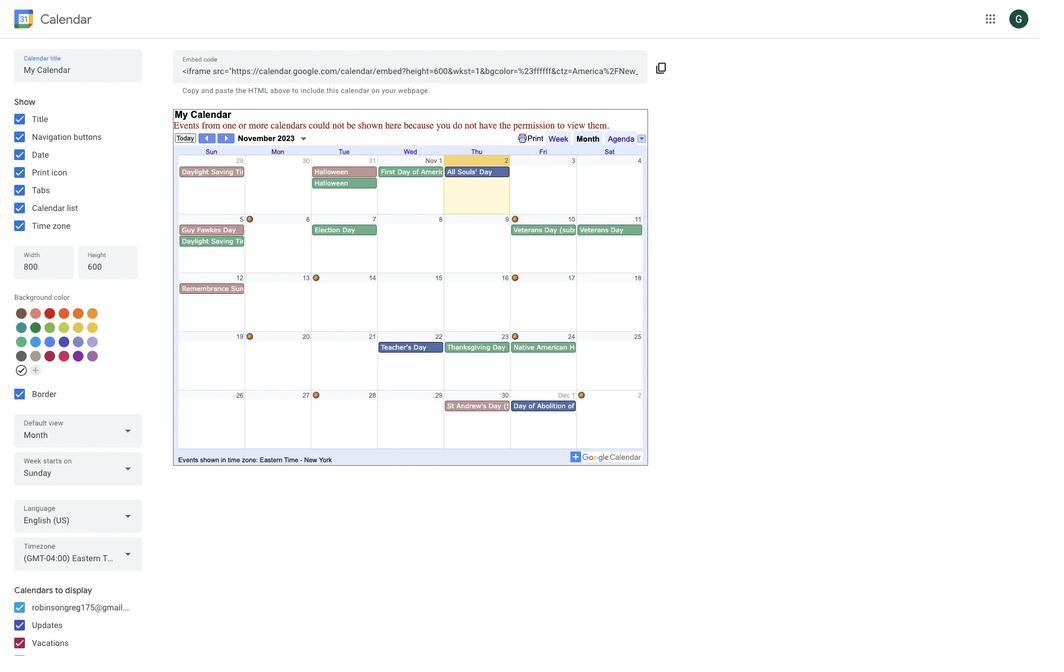 Task type: locate. For each thing, give the bounding box(es) containing it.
on
[[372, 87, 380, 95]]

to left display
[[55, 585, 63, 596]]

vacations
[[32, 639, 69, 648]]

None field
[[14, 414, 142, 448], [14, 452, 142, 486], [14, 500, 142, 533], [14, 538, 142, 571], [14, 414, 142, 448], [14, 452, 142, 486], [14, 500, 142, 533], [14, 538, 142, 571]]

None text field
[[24, 62, 133, 78]]

banana menu item
[[87, 323, 98, 333]]

0 horizontal spatial to
[[55, 585, 63, 596]]

None text field
[[183, 63, 639, 79]]

cobalt menu item
[[44, 337, 55, 347]]

copy and paste the html above to include this calendar on your webpage.
[[183, 87, 430, 95]]

calendar for calendar
[[40, 11, 92, 27]]

webpage.
[[398, 87, 430, 95]]

display
[[65, 585, 92, 596]]

tangerine menu item
[[59, 308, 69, 319]]

icon
[[51, 168, 67, 177]]

calendar
[[40, 11, 92, 27], [32, 203, 65, 213]]

radicchio menu item
[[44, 351, 55, 362]]

peacock menu item
[[30, 337, 41, 347]]

date
[[32, 150, 49, 159]]

0 vertical spatial calendar
[[40, 11, 92, 27]]

amethyst menu item
[[87, 351, 98, 362]]

lavender menu item
[[73, 337, 84, 347]]

1 vertical spatial calendar
[[32, 203, 65, 213]]

this
[[327, 87, 339, 95]]

graphite menu item
[[16, 351, 27, 362]]

wisteria menu item
[[87, 337, 98, 347]]

to right above
[[292, 87, 299, 95]]

0 vertical spatial to
[[292, 87, 299, 95]]

calendar link
[[12, 7, 92, 33]]

border
[[32, 390, 57, 399]]

paste
[[216, 87, 234, 95]]

copy
[[183, 87, 199, 95]]

show
[[14, 97, 35, 107]]

None number field
[[24, 259, 64, 275], [88, 259, 128, 275], [24, 259, 64, 275], [88, 259, 128, 275]]

navigation buttons
[[32, 132, 102, 142]]

title
[[32, 114, 48, 124]]

navigation
[[32, 132, 72, 142]]

updates
[[32, 621, 63, 630]]

calendar color menu item
[[16, 365, 27, 376]]

add custom color menu item
[[30, 365, 41, 376]]

to
[[292, 87, 299, 95], [55, 585, 63, 596]]

eucalyptus menu item
[[16, 323, 27, 333]]

print
[[32, 168, 49, 177]]

background color
[[14, 293, 70, 302]]



Task type: describe. For each thing, give the bounding box(es) containing it.
avocado menu item
[[59, 323, 69, 333]]

flamingo menu item
[[30, 308, 41, 319]]

above
[[270, 87, 290, 95]]

tomato menu item
[[44, 308, 55, 319]]

and
[[201, 87, 214, 95]]

content_copy
[[656, 62, 668, 74]]

calendar for calendar list
[[32, 203, 65, 213]]

blueberry menu item
[[59, 337, 69, 347]]

tabs
[[32, 186, 50, 195]]

the
[[236, 87, 247, 95]]

birch menu item
[[30, 351, 41, 362]]

calendars
[[14, 585, 53, 596]]

pumpkin menu item
[[73, 308, 84, 319]]

print icon
[[32, 168, 67, 177]]

sage menu item
[[16, 337, 27, 347]]

1 vertical spatial to
[[55, 585, 63, 596]]

cherry blossom menu item
[[59, 351, 69, 362]]

html
[[248, 87, 268, 95]]

basil menu item
[[30, 323, 41, 333]]

include
[[301, 87, 325, 95]]

1 horizontal spatial to
[[292, 87, 299, 95]]

time zone
[[32, 221, 70, 231]]

pistachio menu item
[[44, 323, 55, 333]]

cocoa menu item
[[16, 308, 27, 319]]

mango menu item
[[87, 308, 98, 319]]

background
[[14, 293, 52, 302]]

calendar list
[[32, 203, 78, 213]]

robinsongreg175@gmail.com
[[32, 603, 141, 612]]

your
[[382, 87, 397, 95]]

color
[[54, 293, 70, 302]]

citron menu item
[[73, 323, 84, 333]]

content_copy button
[[648, 53, 676, 81]]

calendar
[[341, 87, 370, 95]]

grape menu item
[[73, 351, 84, 362]]

zone
[[53, 221, 70, 231]]

time
[[32, 221, 51, 231]]

buttons
[[74, 132, 102, 142]]

calendars to display
[[14, 585, 92, 596]]

list
[[67, 203, 78, 213]]



Task type: vqa. For each thing, say whether or not it's contained in the screenshot.
Bold image
no



